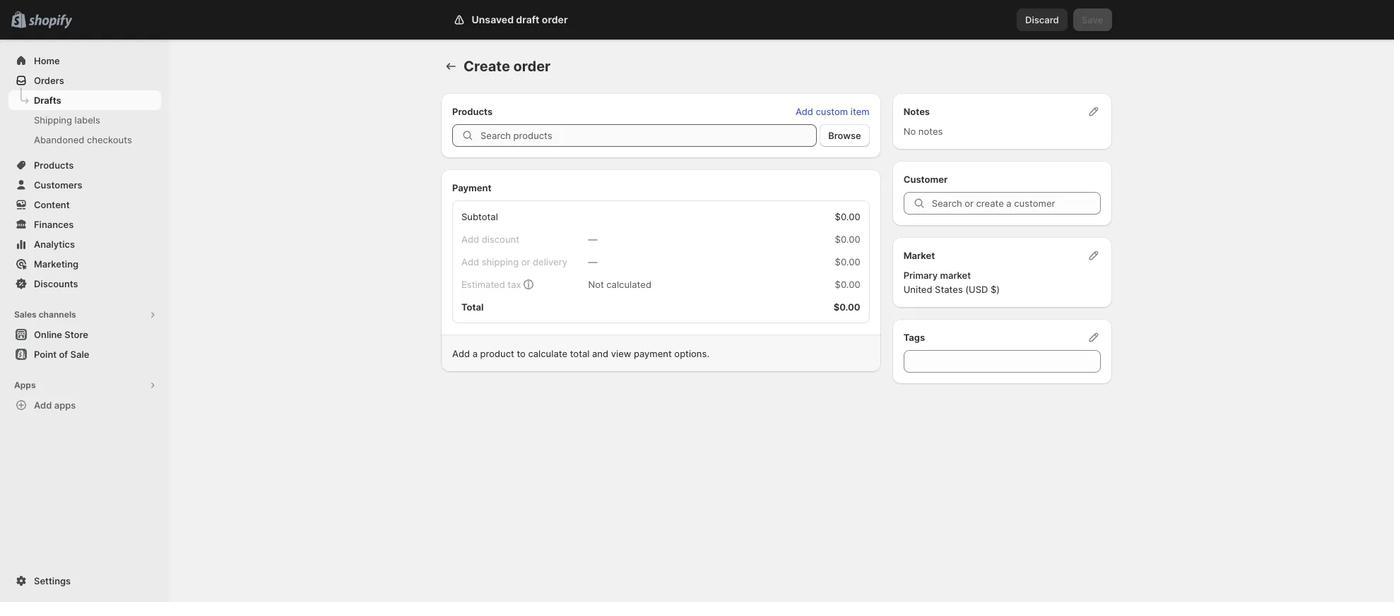 Task type: vqa. For each thing, say whether or not it's contained in the screenshot.
the Your in the Your trial just started 'element'
no



Task type: locate. For each thing, give the bounding box(es) containing it.
apps button
[[8, 376, 161, 396]]

products down create
[[452, 106, 493, 117]]

orders link
[[8, 71, 161, 90]]

1 horizontal spatial add
[[452, 348, 470, 360]]

settings link
[[8, 572, 161, 591]]

2 horizontal spatial add
[[795, 106, 813, 117]]

add inside button
[[34, 400, 52, 411]]

drafts link
[[8, 90, 161, 110]]

online store link
[[8, 325, 161, 345]]

products
[[452, 106, 493, 117], [34, 160, 74, 171]]

home link
[[8, 51, 161, 71]]

—
[[588, 234, 597, 245], [588, 256, 597, 268]]

of
[[59, 349, 68, 360]]

1 vertical spatial add
[[452, 348, 470, 360]]

1 vertical spatial order
[[513, 58, 551, 75]]

channels
[[39, 309, 76, 320]]

products up customers
[[34, 160, 74, 171]]

0 horizontal spatial add
[[34, 400, 52, 411]]

notes
[[918, 126, 943, 137]]

order right draft
[[542, 13, 568, 25]]

search
[[545, 14, 576, 25]]

0 vertical spatial —
[[588, 234, 597, 245]]

calculate
[[528, 348, 567, 360]]

home
[[34, 55, 60, 66]]

united
[[903, 284, 932, 295]]

1 vertical spatial products
[[34, 160, 74, 171]]

analytics
[[34, 239, 75, 250]]

states
[[935, 284, 963, 295]]

products inside products link
[[34, 160, 74, 171]]

add left the a
[[452, 348, 470, 360]]

discard
[[1025, 14, 1059, 25]]

total
[[570, 348, 590, 360]]

point of sale
[[34, 349, 89, 360]]

to
[[517, 348, 526, 360]]

0 horizontal spatial products
[[34, 160, 74, 171]]

primary market united states (usd $)
[[903, 270, 1000, 295]]

add left "apps"
[[34, 400, 52, 411]]

2 vertical spatial add
[[34, 400, 52, 411]]

add custom item
[[795, 106, 870, 117]]

1 vertical spatial —
[[588, 256, 597, 268]]

custom
[[816, 106, 848, 117]]

1 horizontal spatial products
[[452, 106, 493, 117]]

a
[[472, 348, 478, 360]]

checkouts
[[87, 134, 132, 146]]

None text field
[[903, 350, 1101, 373]]

content link
[[8, 195, 161, 215]]

order right create
[[513, 58, 551, 75]]

(usd
[[965, 284, 988, 295]]

create
[[463, 58, 510, 75]]

settings
[[34, 576, 71, 587]]

0 vertical spatial order
[[542, 13, 568, 25]]

notes
[[903, 106, 930, 117]]

add apps
[[34, 400, 76, 411]]

shopify image
[[28, 15, 72, 29]]

options.
[[674, 348, 709, 360]]

add a product to calculate total and view payment options.
[[452, 348, 709, 360]]

2 — from the top
[[588, 256, 597, 268]]

create order
[[463, 58, 551, 75]]

point of sale link
[[8, 345, 161, 365]]

subtotal
[[461, 211, 498, 223]]

payment
[[452, 182, 491, 194]]

sales channels button
[[8, 305, 161, 325]]

customers link
[[8, 175, 161, 195]]

order
[[542, 13, 568, 25], [513, 58, 551, 75]]

$)
[[991, 284, 1000, 295]]

online
[[34, 329, 62, 341]]

$0.00
[[835, 211, 860, 223], [835, 234, 860, 245], [835, 256, 860, 268], [835, 279, 860, 290], [834, 302, 860, 313]]

marketing
[[34, 259, 78, 270]]

add inside button
[[795, 106, 813, 117]]

add
[[795, 106, 813, 117], [452, 348, 470, 360], [34, 400, 52, 411]]

shipping
[[34, 114, 72, 126]]

0 vertical spatial add
[[795, 106, 813, 117]]

browse
[[828, 130, 861, 141]]

discounts link
[[8, 274, 161, 294]]

abandoned checkouts link
[[8, 130, 161, 150]]

market
[[903, 250, 935, 261]]

drafts
[[34, 95, 61, 106]]

abandoned checkouts
[[34, 134, 132, 146]]

unsaved
[[472, 13, 514, 25]]

customer
[[903, 174, 948, 185]]

add left the custom
[[795, 106, 813, 117]]



Task type: describe. For each thing, give the bounding box(es) containing it.
shipping labels
[[34, 114, 100, 126]]

save
[[1082, 14, 1103, 25]]

analytics link
[[8, 235, 161, 254]]

1 — from the top
[[588, 234, 597, 245]]

online store button
[[0, 325, 170, 345]]

products link
[[8, 155, 161, 175]]

customers
[[34, 179, 82, 191]]

not calculated
[[588, 279, 651, 290]]

discounts
[[34, 278, 78, 290]]

unsaved draft order
[[472, 13, 568, 25]]

orders
[[34, 75, 64, 86]]

not
[[588, 279, 604, 290]]

add for add apps
[[34, 400, 52, 411]]

add for add a product to calculate total and view payment options.
[[452, 348, 470, 360]]

marketing link
[[8, 254, 161, 274]]

labels
[[75, 114, 100, 126]]

no
[[903, 126, 916, 137]]

Search or create a customer text field
[[932, 192, 1101, 215]]

primary
[[903, 270, 938, 281]]

add custom item button
[[787, 102, 878, 122]]

add for add custom item
[[795, 106, 813, 117]]

0 vertical spatial products
[[452, 106, 493, 117]]

sale
[[70, 349, 89, 360]]

shipping labels link
[[8, 110, 161, 130]]

finances link
[[8, 215, 161, 235]]

sales channels
[[14, 309, 76, 320]]

product
[[480, 348, 514, 360]]

draft
[[516, 13, 539, 25]]

browse button
[[820, 124, 870, 147]]

apps
[[14, 380, 36, 391]]

payment
[[634, 348, 672, 360]]

abandoned
[[34, 134, 84, 146]]

online store
[[34, 329, 88, 341]]

no notes
[[903, 126, 943, 137]]

total
[[461, 302, 484, 313]]

point of sale button
[[0, 345, 170, 365]]

view
[[611, 348, 631, 360]]

content
[[34, 199, 70, 211]]

apps
[[54, 400, 76, 411]]

market
[[940, 270, 971, 281]]

add apps button
[[8, 396, 161, 415]]

calculated
[[606, 279, 651, 290]]

item
[[851, 106, 870, 117]]

sales
[[14, 309, 37, 320]]

discard link
[[1017, 8, 1067, 31]]

tags
[[903, 332, 925, 343]]

and
[[592, 348, 608, 360]]

store
[[65, 329, 88, 341]]

finances
[[34, 219, 74, 230]]

point
[[34, 349, 57, 360]]

save button
[[1073, 8, 1112, 31]]

Search products text field
[[480, 124, 817, 147]]

search button
[[522, 8, 861, 31]]



